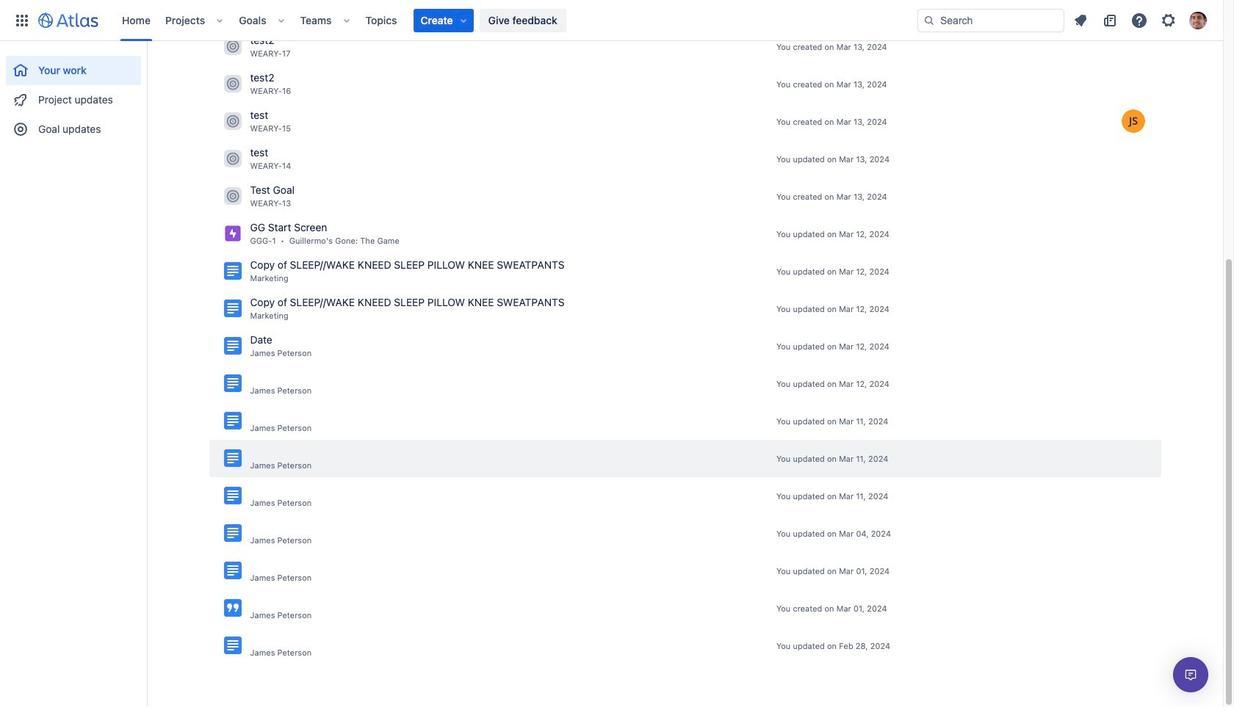 Task type: vqa. For each thing, say whether or not it's contained in the screenshot.
first confluence image
yes



Task type: describe. For each thing, give the bounding box(es) containing it.
2 confluence image from the top
[[224, 375, 241, 393]]

1 confluence image from the top
[[224, 338, 241, 355]]

top element
[[9, 0, 918, 41]]

3 confluence image from the top
[[224, 300, 241, 318]]

1 confluence image from the top
[[224, 0, 241, 18]]

3 townsquare image from the top
[[224, 150, 241, 168]]

help image
[[1131, 11, 1149, 29]]

2 townsquare image from the top
[[224, 75, 241, 93]]

search image
[[924, 14, 936, 26]]

3 confluence image from the top
[[224, 488, 241, 505]]

account image
[[1190, 11, 1207, 29]]

Search field
[[918, 8, 1065, 32]]

switch to... image
[[13, 11, 31, 29]]



Task type: locate. For each thing, give the bounding box(es) containing it.
6 confluence image from the top
[[224, 562, 241, 580]]

1 townsquare image from the top
[[224, 38, 241, 55]]

4 townsquare image from the top
[[224, 188, 241, 205]]

group
[[6, 41, 141, 148]]

townsquare image
[[224, 38, 241, 55], [224, 75, 241, 93], [224, 150, 241, 168], [224, 188, 241, 205]]

banner
[[0, 0, 1224, 41]]

4 confluence image from the top
[[224, 525, 241, 543]]

None search field
[[918, 8, 1065, 32]]

5 confluence image from the top
[[224, 450, 241, 468]]

4 confluence image from the top
[[224, 413, 241, 430]]

jira image
[[224, 225, 241, 243]]

2 confluence image from the top
[[224, 263, 241, 280]]

confluence image
[[224, 338, 241, 355], [224, 375, 241, 393], [224, 488, 241, 505], [224, 525, 241, 543]]

8 confluence image from the top
[[224, 637, 241, 655]]

notifications image
[[1072, 11, 1090, 29]]

confluence image
[[224, 0, 241, 18], [224, 263, 241, 280], [224, 300, 241, 318], [224, 413, 241, 430], [224, 450, 241, 468], [224, 562, 241, 580], [224, 600, 241, 618], [224, 637, 241, 655]]

open intercom messenger image
[[1182, 667, 1200, 684]]

7 confluence image from the top
[[224, 600, 241, 618]]

settings image
[[1160, 11, 1178, 29]]

townsquare image
[[224, 113, 241, 130]]



